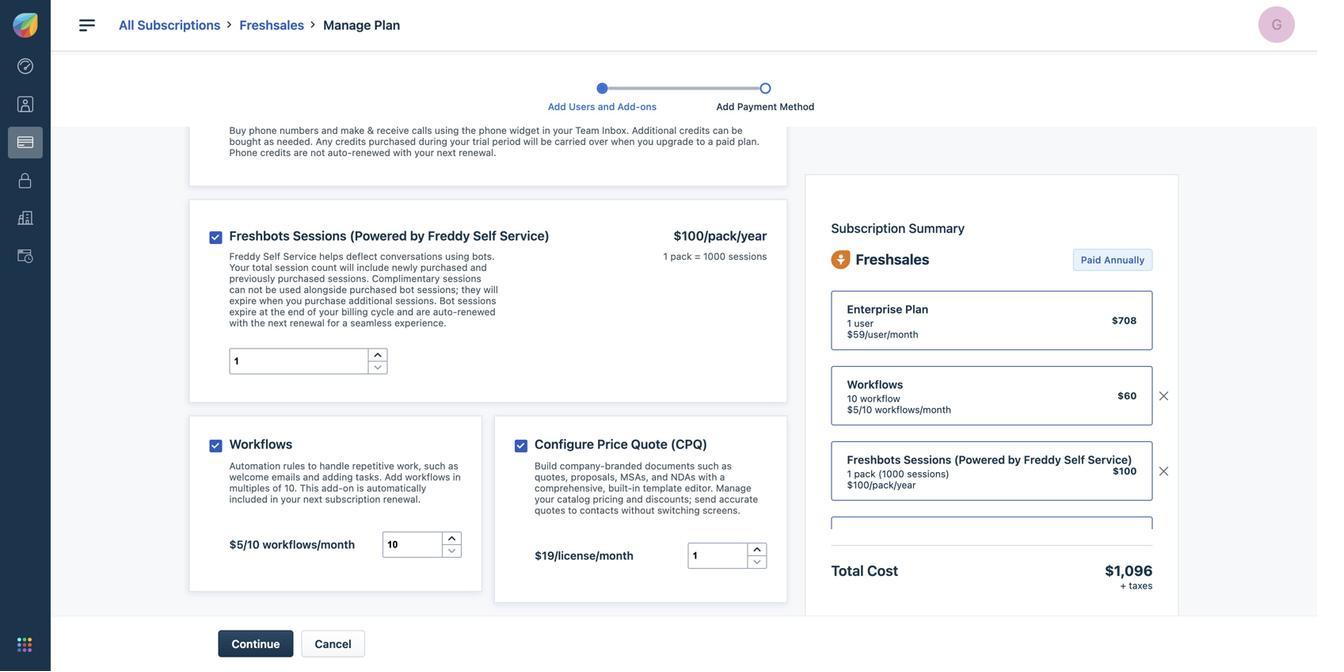 Task type: describe. For each thing, give the bounding box(es) containing it.
freddy for freshbots sessions (powered by freddy self service) 1 pack (1000 sessions) $100/pack/year
[[1024, 453, 1062, 466]]

my subscriptions image
[[17, 134, 33, 150]]

billing
[[342, 306, 368, 317]]

quotes,
[[535, 472, 568, 483]]

buy phone numbers and make & receive calls using the phone widget in your team inbox. additional credits can be bought as needed. any credits purchased during your trial period will be carried over when you upgrade to a paid plan. phone credits are not auto-renewed with your next renewal.
[[229, 125, 760, 158]]

1 horizontal spatial pack
[[708, 228, 737, 243]]

$100 / pack / year
[[674, 228, 767, 243]]

total
[[832, 562, 864, 579]]

you inside freddy self service helps deflect conversations using bots. your total session count will include newly purchased and previously purchased sessions. complimentary sessions can not be used alongside purchased bot sessions; they will expire when you purchase additional sessions. bot sessions expire at the end of your billing cycle and are auto-renewed with the next renewal for a seamless experience.
[[286, 295, 302, 306]]

neo admin center image
[[17, 58, 33, 74]]

1 inside freshbots sessions (powered by freddy self service) 1 pack (1000 sessions) $100/pack/year
[[847, 468, 852, 479]]

plan for enterprise plan 1 user $59/user/month
[[906, 303, 929, 316]]

10
[[847, 393, 858, 404]]

add for add users and add-ons
[[548, 101, 566, 112]]

and down msas,
[[626, 494, 643, 505]]

enterprise
[[847, 303, 903, 316]]

freddy for freshbots sessions (powered by freddy self service)
[[428, 228, 470, 243]]

not inside freddy self service helps deflect conversations using bots. your total session count will include newly purchased and previously purchased sessions. complimentary sessions can not be used alongside purchased bot sessions; they will expire when you purchase additional sessions. bot sessions expire at the end of your billing cycle and are auto-renewed with the next renewal for a seamless experience.
[[248, 284, 263, 295]]

$5/10 inside workflows 10 workflow $5/10 workflows/month
[[847, 404, 873, 415]]

built-
[[609, 483, 632, 494]]

$100 for $100 / pack / year
[[674, 228, 704, 243]]

10.
[[284, 483, 297, 494]]

your
[[229, 262, 250, 273]]

workflows 10 workflow $5/10 workflows/month
[[847, 378, 952, 415]]

year
[[741, 228, 767, 243]]

trial
[[473, 136, 490, 147]]

workflows/month inside workflows 10 workflow $5/10 workflows/month
[[875, 404, 952, 415]]

$1,096
[[1105, 562, 1153, 579]]

such inside build company-branded documents such as quotes, proposals, msas, and ndas with a comprehensive, built-in template editor. manage your catalog pricing and discounts; send accurate quotes to contacts without switching screens.
[[698, 460, 719, 472]]

workflows
[[405, 472, 450, 483]]

such inside automation rules to handle repetitive work, such as welcome emails and adding tasks. add workflows in multiples of 10. this add-on is automatically included in your next subscription renewal.
[[424, 460, 446, 472]]

adding
[[322, 472, 353, 483]]

+
[[1121, 580, 1127, 591]]

1000
[[704, 251, 726, 262]]

1 horizontal spatial will
[[484, 284, 498, 295]]

buy
[[229, 125, 246, 136]]

newly
[[392, 262, 418, 273]]

as inside automation rules to handle repetitive work, such as welcome emails and adding tasks. add workflows in multiples of 10. this add-on is automatically included in your next subscription renewal.
[[448, 460, 459, 472]]

receive
[[377, 125, 409, 136]]

freddy inside freddy self service helps deflect conversations using bots. your total session count will include newly purchased and previously purchased sessions. complimentary sessions can not be used alongside purchased bot sessions; they will expire when you purchase additional sessions. bot sessions expire at the end of your billing cycle and are auto-renewed with the next renewal for a seamless experience.
[[229, 251, 261, 262]]

purchased up sessions; in the left top of the page
[[421, 262, 468, 273]]

to inside 'buy phone numbers and make & receive calls using the phone widget in your team inbox. additional credits can be bought as needed. any credits purchased during your trial period will be carried over when you upgrade to a paid plan. phone credits are not auto-renewed with your next renewal.'
[[697, 136, 706, 147]]

this
[[300, 483, 319, 494]]

with inside freddy self service helps deflect conversations using bots. your total session count will include newly purchased and previously purchased sessions. complimentary sessions can not be used alongside purchased bot sessions; they will expire when you purchase additional sessions. bot sessions expire at the end of your billing cycle and are auto-renewed with the next renewal for a seamless experience.
[[229, 317, 248, 328]]

your left trial
[[450, 136, 470, 147]]

proposals,
[[571, 472, 618, 483]]

on
[[343, 483, 354, 494]]

organization image
[[17, 211, 33, 226]]

for
[[327, 317, 340, 328]]

additional
[[632, 125, 677, 136]]

2 phone from the left
[[479, 125, 507, 136]]

0 vertical spatial freshsales
[[240, 17, 304, 32]]

helps
[[319, 251, 344, 262]]

all subscriptions
[[119, 17, 221, 32]]

0 horizontal spatial will
[[340, 262, 354, 273]]

and left the add-
[[598, 101, 615, 112]]

0 horizontal spatial workflows/month
[[263, 538, 355, 551]]

$60
[[1118, 390, 1137, 401]]

annually
[[1105, 254, 1145, 265]]

1 vertical spatial sessions
[[443, 273, 482, 284]]

add payment method
[[717, 101, 815, 112]]

1 vertical spatial sessions.
[[395, 295, 437, 306]]

when inside 'buy phone numbers and make & receive calls using the phone widget in your team inbox. additional credits can be bought as needed. any credits purchased during your trial period will be carried over when you upgrade to a paid plan. phone credits are not auto-renewed with your next renewal.'
[[611, 136, 635, 147]]

used
[[279, 284, 301, 295]]

can inside 'buy phone numbers and make & receive calls using the phone widget in your team inbox. additional credits can be bought as needed. any credits purchased during your trial period will be carried over when you upgrade to a paid plan. phone credits are not auto-renewed with your next renewal.'
[[713, 125, 729, 136]]

service
[[283, 251, 317, 262]]

pricing
[[593, 494, 624, 505]]

add inside automation rules to handle repetitive work, such as welcome emails and adding tasks. add workflows in multiples of 10. this add-on is automatically included in your next subscription renewal.
[[385, 472, 403, 483]]

not inside 'buy phone numbers and make & receive calls using the phone widget in your team inbox. additional credits can be bought as needed. any credits purchased during your trial period will be carried over when you upgrade to a paid plan. phone credits are not auto-renewed with your next renewal.'
[[311, 147, 325, 158]]

to inside automation rules to handle repetitive work, such as welcome emails and adding tasks. add workflows in multiples of 10. this add-on is automatically included in your next subscription renewal.
[[308, 460, 317, 472]]

workflows for workflows 10 workflow $5/10 workflows/month
[[847, 378, 904, 391]]

automation rules to handle repetitive work, such as welcome emails and adding tasks. add workflows in multiples of 10. this add-on is automatically included in your next subscription renewal.
[[229, 460, 461, 505]]

self inside freddy self service helps deflect conversations using bots. your total session count will include newly purchased and previously purchased sessions. complimentary sessions can not be used alongside purchased bot sessions; they will expire when you purchase additional sessions. bot sessions expire at the end of your billing cycle and are auto-renewed with the next renewal for a seamless experience.
[[263, 251, 281, 262]]

users image
[[17, 96, 33, 112]]

using inside 'buy phone numbers and make & receive calls using the phone widget in your team inbox. additional credits can be bought as needed. any credits purchased during your trial period will be carried over when you upgrade to a paid plan. phone credits are not auto-renewed with your next renewal.'
[[435, 125, 459, 136]]

inbox.
[[602, 125, 629, 136]]

enterprise plan 1 user $59/user/month
[[847, 303, 929, 340]]

2 vertical spatial sessions
[[458, 295, 496, 306]]

screens.
[[703, 505, 741, 516]]

1 horizontal spatial freshsales
[[856, 251, 930, 268]]

any
[[316, 136, 333, 147]]

next inside freddy self service helps deflect conversations using bots. your total session count will include newly purchased and previously purchased sessions. complimentary sessions can not be used alongside purchased bot sessions; they will expire when you purchase additional sessions. bot sessions expire at the end of your billing cycle and are auto-renewed with the next renewal for a seamless experience.
[[268, 317, 287, 328]]

2 horizontal spatial be
[[732, 125, 743, 136]]

your inside automation rules to handle repetitive work, such as welcome emails and adding tasks. add workflows in multiples of 10. this add-on is automatically included in your next subscription renewal.
[[281, 494, 301, 505]]

are inside 'buy phone numbers and make & receive calls using the phone widget in your team inbox. additional credits can be bought as needed. any credits purchased during your trial period will be carried over when you upgrade to a paid plan. phone credits are not auto-renewed with your next renewal.'
[[294, 147, 308, 158]]

(cpq)
[[671, 436, 708, 452]]

1 / from the left
[[704, 228, 708, 243]]

2 expire from the top
[[229, 306, 257, 317]]

0 vertical spatial 1
[[664, 251, 668, 262]]

ons
[[640, 101, 657, 112]]

is
[[357, 483, 364, 494]]

bots.
[[472, 251, 495, 262]]

in left 10. on the bottom of page
[[270, 494, 278, 505]]

$100 for $100
[[1113, 465, 1137, 476]]

configure
[[535, 436, 594, 452]]

manage plan
[[323, 17, 400, 32]]

next inside automation rules to handle repetitive work, such as welcome emails and adding tasks. add workflows in multiples of 10. this add-on is automatically included in your next subscription renewal.
[[303, 494, 323, 505]]

1 vertical spatial $5/10
[[229, 538, 260, 551]]

bot
[[440, 295, 455, 306]]

your inside freddy self service helps deflect conversations using bots. your total session count will include newly purchased and previously purchased sessions. complimentary sessions can not be used alongside purchased bot sessions; they will expire when you purchase additional sessions. bot sessions expire at the end of your billing cycle and are auto-renewed with the next renewal for a seamless experience.
[[319, 306, 339, 317]]

include
[[357, 262, 389, 273]]

ndas
[[671, 472, 696, 483]]

profile picture image
[[1259, 6, 1295, 43]]

documents
[[645, 460, 695, 472]]

freshbots for freshbots sessions (powered by freddy self service)
[[229, 228, 290, 243]]

configure price quote (cpq)
[[535, 436, 708, 452]]

sessions)
[[907, 468, 950, 479]]

cancel
[[315, 637, 352, 650]]

included
[[229, 494, 268, 505]]

build
[[535, 460, 557, 472]]

quotes
[[535, 505, 566, 516]]

freshsales image
[[832, 250, 851, 270]]

add-
[[618, 101, 640, 112]]

purchased down service
[[278, 273, 325, 284]]

1 horizontal spatial credits
[[335, 136, 366, 147]]

price
[[597, 436, 628, 452]]

carried
[[555, 136, 586, 147]]

your left team
[[553, 125, 573, 136]]

renewed inside 'buy phone numbers and make & receive calls using the phone widget in your team inbox. additional credits can be bought as needed. any credits purchased during your trial period will be carried over when you upgrade to a paid plan. phone credits are not auto-renewed with your next renewal.'
[[352, 147, 390, 158]]

freshworks icon image
[[13, 13, 38, 38]]

0 vertical spatial sessions
[[729, 251, 767, 262]]

add for add payment method
[[717, 101, 735, 112]]

service) for freshbots sessions (powered by freddy self service)
[[500, 228, 550, 243]]

a inside build company-branded documents such as quotes, proposals, msas, and ndas with a comprehensive, built-in template editor. manage your catalog pricing and discounts; send accurate quotes to contacts without switching screens.
[[720, 472, 725, 483]]

in inside build company-branded documents such as quotes, proposals, msas, and ndas with a comprehensive, built-in template editor. manage your catalog pricing and discounts; send accurate quotes to contacts without switching screens.
[[632, 483, 640, 494]]

2 / from the left
[[737, 228, 741, 243]]

subscription
[[832, 221, 906, 236]]

renewal
[[290, 317, 325, 328]]

1 horizontal spatial be
[[541, 136, 552, 147]]

$1,096 + taxes
[[1105, 562, 1153, 591]]

payment
[[738, 101, 777, 112]]

0 horizontal spatial the
[[251, 317, 265, 328]]

repetitive
[[352, 460, 394, 472]]

and up they
[[470, 262, 487, 273]]



Task type: locate. For each thing, give the bounding box(es) containing it.
alongside
[[304, 284, 347, 295]]

send
[[695, 494, 717, 505]]

to left paid
[[697, 136, 706, 147]]

(powered for freshbots sessions (powered by freddy self service)
[[350, 228, 407, 243]]

workflows up automation
[[229, 436, 293, 452]]

manage up screens.
[[716, 483, 752, 494]]

at
[[259, 306, 268, 317]]

0 vertical spatial workflows
[[847, 378, 904, 391]]

accurate
[[719, 494, 758, 505]]

0 horizontal spatial phone
[[249, 125, 277, 136]]

cancel button
[[301, 630, 365, 657]]

1 horizontal spatial can
[[713, 125, 729, 136]]

in right widget
[[543, 125, 550, 136]]

pack left the (1000
[[854, 468, 876, 479]]

$19/license/month
[[535, 549, 634, 562]]

template
[[643, 483, 682, 494]]

1 horizontal spatial freddy
[[428, 228, 470, 243]]

with down 'receive' on the top left of page
[[393, 147, 412, 158]]

sessions up sessions)
[[904, 453, 952, 466]]

as inside 'buy phone numbers and make & receive calls using the phone widget in your team inbox. additional credits can be bought as needed. any credits purchased during your trial period will be carried over when you upgrade to a paid plan. phone credits are not auto-renewed with your next renewal.'
[[264, 136, 274, 147]]

1 horizontal spatial /
[[737, 228, 741, 243]]

0 vertical spatial $100
[[674, 228, 704, 243]]

users
[[569, 101, 595, 112]]

with
[[393, 147, 412, 158], [229, 317, 248, 328], [699, 472, 717, 483]]

1 horizontal spatial add
[[548, 101, 566, 112]]

2 horizontal spatial as
[[722, 460, 732, 472]]

be left the carried
[[541, 136, 552, 147]]

1 pack = 1000 sessions
[[664, 251, 767, 262]]

as up accurate
[[722, 460, 732, 472]]

will right they
[[484, 284, 498, 295]]

1 vertical spatial pack
[[671, 251, 692, 262]]

1 vertical spatial service)
[[1088, 453, 1133, 466]]

auto- inside freddy self service helps deflect conversations using bots. your total session count will include newly purchased and previously purchased sessions. complimentary sessions can not be used alongside purchased bot sessions; they will expire when you purchase additional sessions. bot sessions expire at the end of your billing cycle and are auto-renewed with the next renewal for a seamless experience.
[[433, 306, 457, 317]]

the inside 'buy phone numbers and make & receive calls using the phone widget in your team inbox. additional credits can be bought as needed. any credits purchased during your trial period will be carried over when you upgrade to a paid plan. phone credits are not auto-renewed with your next renewal.'
[[462, 125, 476, 136]]

your down emails
[[281, 494, 301, 505]]

phone left widget
[[479, 125, 507, 136]]

$59/user/month
[[847, 329, 919, 340]]

0 vertical spatial plan
[[374, 17, 400, 32]]

will right count
[[340, 262, 354, 273]]

a right editor.
[[720, 472, 725, 483]]

your down calls
[[415, 147, 434, 158]]

1 vertical spatial will
[[340, 262, 354, 273]]

1 vertical spatial freshbots
[[847, 453, 901, 466]]

phone right buy
[[249, 125, 277, 136]]

0 horizontal spatial a
[[342, 317, 348, 328]]

None number field
[[230, 349, 368, 373], [383, 533, 442, 557], [689, 544, 748, 568], [230, 349, 368, 373], [383, 533, 442, 557], [689, 544, 748, 568]]

not down numbers
[[311, 147, 325, 158]]

plan inside 'enterprise plan 1 user $59/user/month'
[[906, 303, 929, 316]]

2 horizontal spatial a
[[720, 472, 725, 483]]

1 horizontal spatial are
[[416, 306, 430, 317]]

1 vertical spatial freshsales
[[856, 251, 930, 268]]

2 vertical spatial 1
[[847, 468, 852, 479]]

in up without
[[632, 483, 640, 494]]

a
[[708, 136, 713, 147], [342, 317, 348, 328], [720, 472, 725, 483]]

sessions inside freshbots sessions (powered by freddy self service) 1 pack (1000 sessions) $100/pack/year
[[904, 453, 952, 466]]

total
[[252, 262, 272, 273]]

they
[[462, 284, 481, 295]]

workflows for workflows
[[229, 436, 293, 452]]

freshbots
[[229, 228, 290, 243], [847, 453, 901, 466]]

next inside 'buy phone numbers and make & receive calls using the phone widget in your team inbox. additional credits can be bought as needed. any credits purchased during your trial period will be carried over when you upgrade to a paid plan. phone credits are not auto-renewed with your next renewal.'
[[437, 147, 456, 158]]

paid
[[716, 136, 735, 147]]

1 vertical spatial workflows
[[229, 436, 293, 452]]

with inside build company-branded documents such as quotes, proposals, msas, and ndas with a comprehensive, built-in template editor. manage your catalog pricing and discounts; send accurate quotes to contacts without switching screens.
[[699, 472, 717, 483]]

1 horizontal spatial with
[[393, 147, 412, 158]]

tasks.
[[356, 472, 382, 483]]

freshbots sessions (powered by freddy self service) 1 pack (1000 sessions) $100/pack/year
[[847, 453, 1133, 490]]

when right over
[[611, 136, 635, 147]]

to inside build company-branded documents such as quotes, proposals, msas, and ndas with a comprehensive, built-in template editor. manage your catalog pricing and discounts; send accurate quotes to contacts without switching screens.
[[568, 505, 577, 516]]

of
[[307, 306, 316, 317], [273, 483, 282, 494]]

self for freshbots sessions (powered by freddy self service)
[[473, 228, 497, 243]]

0 horizontal spatial renewal.
[[383, 494, 421, 505]]

0 horizontal spatial are
[[294, 147, 308, 158]]

such right work,
[[424, 460, 446, 472]]

1 left the (1000
[[847, 468, 852, 479]]

(powered for freshbots sessions (powered by freddy self service) 1 pack (1000 sessions) $100/pack/year
[[955, 453, 1006, 466]]

are down numbers
[[294, 147, 308, 158]]

a left paid
[[708, 136, 713, 147]]

can down 'your'
[[229, 284, 245, 295]]

of right end
[[307, 306, 316, 317]]

0 horizontal spatial $100
[[674, 228, 704, 243]]

sessions down year
[[729, 251, 767, 262]]

of inside freddy self service helps deflect conversations using bots. your total session count will include newly purchased and previously purchased sessions. complimentary sessions can not be used alongside purchased bot sessions; they will expire when you purchase additional sessions. bot sessions expire at the end of your billing cycle and are auto-renewed with the next renewal for a seamless experience.
[[307, 306, 316, 317]]

over
[[589, 136, 608, 147]]

by inside freshbots sessions (powered by freddy self service) 1 pack (1000 sessions) $100/pack/year
[[1008, 453, 1021, 466]]

and inside automation rules to handle repetitive work, such as welcome emails and adding tasks. add workflows in multiples of 10. this add-on is automatically included in your next subscription renewal.
[[303, 472, 320, 483]]

2 vertical spatial pack
[[854, 468, 876, 479]]

in inside 'buy phone numbers and make & receive calls using the phone widget in your team inbox. additional credits can be bought as needed. any credits purchased during your trial period will be carried over when you upgrade to a paid plan. phone credits are not auto-renewed with your next renewal.'
[[543, 125, 550, 136]]

your down alongside
[[319, 306, 339, 317]]

when left end
[[259, 295, 283, 306]]

cost
[[868, 562, 899, 579]]

all
[[119, 17, 134, 32]]

0 horizontal spatial when
[[259, 295, 283, 306]]

build company-branded documents such as quotes, proposals, msas, and ndas with a comprehensive, built-in template editor. manage your catalog pricing and discounts; send accurate quotes to contacts without switching screens.
[[535, 460, 758, 516]]

method
[[780, 101, 815, 112]]

numbers
[[280, 125, 319, 136]]

next
[[437, 147, 456, 158], [268, 317, 287, 328], [303, 494, 323, 505]]

sessions up bot
[[443, 273, 482, 284]]

1 vertical spatial when
[[259, 295, 283, 306]]

as inside build company-branded documents such as quotes, proposals, msas, and ndas with a comprehensive, built-in template editor. manage your catalog pricing and discounts; send accurate quotes to contacts without switching screens.
[[722, 460, 732, 472]]

1 horizontal spatial a
[[708, 136, 713, 147]]

to
[[697, 136, 706, 147], [308, 460, 317, 472], [568, 505, 577, 516]]

freshworks switcher image
[[17, 638, 32, 652]]

handle
[[320, 460, 350, 472]]

0 horizontal spatial not
[[248, 284, 263, 295]]

1 horizontal spatial renewal.
[[459, 147, 497, 158]]

such up editor.
[[698, 460, 719, 472]]

end
[[288, 306, 305, 317]]

renewed inside freddy self service helps deflect conversations using bots. your total session count will include newly purchased and previously purchased sessions. complimentary sessions can not be used alongside purchased bot sessions; they will expire when you purchase additional sessions. bot sessions expire at the end of your billing cycle and are auto-renewed with the next renewal for a seamless experience.
[[457, 306, 496, 317]]

sessions;
[[417, 284, 459, 295]]

be left the used
[[265, 284, 277, 295]]

and down bot
[[397, 306, 414, 317]]

2 horizontal spatial add
[[717, 101, 735, 112]]

1 vertical spatial freddy
[[229, 251, 261, 262]]

2 vertical spatial with
[[699, 472, 717, 483]]

experience.
[[395, 317, 447, 328]]

0 horizontal spatial workflows
[[229, 436, 293, 452]]

renewed down &
[[352, 147, 390, 158]]

add users and add-ons
[[548, 101, 657, 112]]

1 horizontal spatial phone
[[479, 125, 507, 136]]

renewal. right during
[[459, 147, 497, 158]]

can left plan. at the right top
[[713, 125, 729, 136]]

the right during
[[462, 125, 476, 136]]

next right 10. on the bottom of page
[[303, 494, 323, 505]]

1 horizontal spatial by
[[1008, 453, 1021, 466]]

workflows up workflow on the bottom of the page
[[847, 378, 904, 391]]

0 horizontal spatial freshbots
[[229, 228, 290, 243]]

manage right freshsales link
[[323, 17, 371, 32]]

freddy
[[428, 228, 470, 243], [229, 251, 261, 262], [1024, 453, 1062, 466]]

0 vertical spatial self
[[473, 228, 497, 243]]

credits left &
[[335, 136, 366, 147]]

$5/10 workflows/month
[[229, 538, 355, 551]]

0 horizontal spatial can
[[229, 284, 245, 295]]

be inside freddy self service helps deflect conversations using bots. your total session count will include newly purchased and previously purchased sessions. complimentary sessions can not be used alongside purchased bot sessions; they will expire when you purchase additional sessions. bot sessions expire at the end of your billing cycle and are auto-renewed with the next renewal for a seamless experience.
[[265, 284, 277, 295]]

session
[[275, 262, 309, 273]]

the right at
[[271, 306, 285, 317]]

$5/10 down included
[[229, 538, 260, 551]]

freshbots up total
[[229, 228, 290, 243]]

work,
[[397, 460, 422, 472]]

subscriptions
[[137, 17, 221, 32]]

2 horizontal spatial with
[[699, 472, 717, 483]]

of inside automation rules to handle repetitive work, such as welcome emails and adding tasks. add workflows in multiples of 10. this add-on is automatically included in your next subscription renewal.
[[273, 483, 282, 494]]

1 vertical spatial renewal.
[[383, 494, 421, 505]]

multiples
[[229, 483, 270, 494]]

0 horizontal spatial self
[[263, 251, 281, 262]]

1 horizontal spatial $100
[[1113, 465, 1137, 476]]

1 vertical spatial auto-
[[433, 306, 457, 317]]

(powered inside freshbots sessions (powered by freddy self service) 1 pack (1000 sessions) $100/pack/year
[[955, 453, 1006, 466]]

0 vertical spatial will
[[524, 136, 538, 147]]

add left payment
[[717, 101, 735, 112]]

seamless
[[350, 317, 392, 328]]

not down total
[[248, 284, 263, 295]]

bought
[[229, 136, 261, 147]]

1 left user
[[847, 318, 852, 329]]

workflow
[[860, 393, 901, 404]]

1 inside 'enterprise plan 1 user $59/user/month'
[[847, 318, 852, 329]]

1 vertical spatial manage
[[716, 483, 752, 494]]

comprehensive,
[[535, 483, 606, 494]]

1 horizontal spatial manage
[[716, 483, 752, 494]]

workflows inside workflows 10 workflow $5/10 workflows/month
[[847, 378, 904, 391]]

=
[[695, 251, 701, 262]]

will
[[524, 136, 538, 147], [340, 262, 354, 273], [484, 284, 498, 295]]

2 horizontal spatial credits
[[680, 125, 710, 136]]

period
[[492, 136, 521, 147]]

freshbots up the (1000
[[847, 453, 901, 466]]

None checkbox
[[210, 440, 222, 452], [515, 440, 528, 452], [210, 440, 222, 452], [515, 440, 528, 452]]

1 vertical spatial renewed
[[457, 306, 496, 317]]

1 vertical spatial to
[[308, 460, 317, 472]]

workflows/month down this
[[263, 538, 355, 551]]

1 horizontal spatial self
[[473, 228, 497, 243]]

pack left =
[[671, 251, 692, 262]]

plan for manage plan
[[374, 17, 400, 32]]

0 vertical spatial when
[[611, 136, 635, 147]]

0 vertical spatial with
[[393, 147, 412, 158]]

$100 up =
[[674, 228, 704, 243]]

$100/pack/year
[[847, 479, 916, 490]]

0 horizontal spatial pack
[[671, 251, 692, 262]]

you left upgrade at the top of page
[[638, 136, 654, 147]]

self inside freshbots sessions (powered by freddy self service) 1 pack (1000 sessions) $100/pack/year
[[1064, 453, 1085, 466]]

1 horizontal spatial the
[[271, 306, 285, 317]]

1 horizontal spatial freshbots
[[847, 453, 901, 466]]

using right calls
[[435, 125, 459, 136]]

0 horizontal spatial such
[[424, 460, 446, 472]]

1 vertical spatial using
[[445, 251, 470, 262]]

1 horizontal spatial to
[[568, 505, 577, 516]]

conversations
[[380, 251, 443, 262]]

sessions for freshbots sessions (powered by freddy self service) 1 pack (1000 sessions) $100/pack/year
[[904, 453, 952, 466]]

as right work,
[[448, 460, 459, 472]]

the left end
[[251, 317, 265, 328]]

with left at
[[229, 317, 248, 328]]

deflect
[[346, 251, 378, 262]]

$5/10 up $100/pack/year
[[847, 404, 873, 415]]

renewal. inside 'buy phone numbers and make & receive calls using the phone widget in your team inbox. additional credits can be bought as needed. any credits purchased during your trial period will be carried over when you upgrade to a paid plan. phone credits are not auto-renewed with your next renewal.'
[[459, 147, 497, 158]]

paid annually
[[1081, 254, 1145, 265]]

you inside 'buy phone numbers and make & receive calls using the phone widget in your team inbox. additional credits can be bought as needed. any credits purchased during your trial period will be carried over when you upgrade to a paid plan. phone credits are not auto-renewed with your next renewal.'
[[638, 136, 654, 147]]

1 expire from the top
[[229, 295, 257, 306]]

are inside freddy self service helps deflect conversations using bots. your total session count will include newly purchased and previously purchased sessions. complimentary sessions can not be used alongside purchased bot sessions; they will expire when you purchase additional sessions. bot sessions expire at the end of your billing cycle and are auto-renewed with the next renewal for a seamless experience.
[[416, 306, 430, 317]]

1 horizontal spatial (powered
[[955, 453, 1006, 466]]

sessions up the helps
[[293, 228, 347, 243]]

branded
[[605, 460, 642, 472]]

1 horizontal spatial as
[[448, 460, 459, 472]]

1 horizontal spatial next
[[303, 494, 323, 505]]

when inside freddy self service helps deflect conversations using bots. your total session count will include newly purchased and previously purchased sessions. complimentary sessions can not be used alongside purchased bot sessions; they will expire when you purchase additional sessions. bot sessions expire at the end of your billing cycle and are auto-renewed with the next renewal for a seamless experience.
[[259, 295, 283, 306]]

1 horizontal spatial sessions
[[904, 453, 952, 466]]

freshsales
[[240, 17, 304, 32], [856, 251, 930, 268]]

and inside 'buy phone numbers and make & receive calls using the phone widget in your team inbox. additional credits can be bought as needed. any credits purchased during your trial period will be carried over when you upgrade to a paid plan. phone credits are not auto-renewed with your next renewal.'
[[321, 125, 338, 136]]

with inside 'buy phone numbers and make & receive calls using the phone widget in your team inbox. additional credits can be bought as needed. any credits purchased during your trial period will be carried over when you upgrade to a paid plan. phone credits are not auto-renewed with your next renewal.'
[[393, 147, 412, 158]]

next left trial
[[437, 147, 456, 158]]

0 horizontal spatial service)
[[500, 228, 550, 243]]

(1000
[[879, 468, 905, 479]]

emails
[[272, 472, 300, 483]]

None checkbox
[[210, 231, 222, 244]]

0 vertical spatial pack
[[708, 228, 737, 243]]

add
[[548, 101, 566, 112], [717, 101, 735, 112], [385, 472, 403, 483]]

without
[[622, 505, 655, 516]]

are left bot
[[416, 306, 430, 317]]

2 vertical spatial self
[[1064, 453, 1085, 466]]

calls
[[412, 125, 432, 136]]

0 vertical spatial not
[[311, 147, 325, 158]]

and left ndas
[[652, 472, 668, 483]]

count
[[312, 262, 337, 273]]

switching
[[658, 505, 700, 516]]

cycle
[[371, 306, 394, 317]]

purchased down include
[[350, 284, 397, 295]]

1 vertical spatial self
[[263, 251, 281, 262]]

your
[[553, 125, 573, 136], [450, 136, 470, 147], [415, 147, 434, 158], [319, 306, 339, 317], [281, 494, 301, 505], [535, 494, 555, 505]]

/ up 1000
[[704, 228, 708, 243]]

next left end
[[268, 317, 287, 328]]

be
[[732, 125, 743, 136], [541, 136, 552, 147], [265, 284, 277, 295]]

quote
[[631, 436, 668, 452]]

0 horizontal spatial of
[[273, 483, 282, 494]]

1 left =
[[664, 251, 668, 262]]

0 vertical spatial using
[[435, 125, 459, 136]]

as right the bought
[[264, 136, 274, 147]]

purchased inside 'buy phone numbers and make & receive calls using the phone widget in your team inbox. additional credits can be bought as needed. any credits purchased during your trial period will be carried over when you upgrade to a paid plan. phone credits are not auto-renewed with your next renewal.'
[[369, 136, 416, 147]]

with up send
[[699, 472, 717, 483]]

contacts
[[580, 505, 619, 516]]

and right 10. on the bottom of page
[[303, 472, 320, 483]]

catalog
[[557, 494, 590, 505]]

security image
[[17, 172, 33, 188]]

sessions. up experience.
[[395, 295, 437, 306]]

purchase
[[305, 295, 346, 306]]

1 horizontal spatial not
[[311, 147, 325, 158]]

service) inside freshbots sessions (powered by freddy self service) 1 pack (1000 sessions) $100/pack/year
[[1088, 453, 1133, 466]]

using
[[435, 125, 459, 136], [445, 251, 470, 262]]

by for freshbots sessions (powered by freddy self service) 1 pack (1000 sessions) $100/pack/year
[[1008, 453, 1021, 466]]

welcome
[[229, 472, 269, 483]]

auto- down make
[[328, 147, 352, 158]]

editor.
[[685, 483, 714, 494]]

1 vertical spatial (powered
[[955, 453, 1006, 466]]

auto- inside 'buy phone numbers and make & receive calls using the phone widget in your team inbox. additional credits can be bought as needed. any credits purchased during your trial period will be carried over when you upgrade to a paid plan. phone credits are not auto-renewed with your next renewal.'
[[328, 147, 352, 158]]

0 vertical spatial sessions
[[293, 228, 347, 243]]

$100 down $60
[[1113, 465, 1137, 476]]

credits left paid
[[680, 125, 710, 136]]

a inside 'buy phone numbers and make & receive calls using the phone widget in your team inbox. additional credits can be bought as needed. any credits purchased during your trial period will be carried over when you upgrade to a paid plan. phone credits are not auto-renewed with your next renewal.'
[[708, 136, 713, 147]]

phone
[[249, 125, 277, 136], [479, 125, 507, 136]]

and left make
[[321, 125, 338, 136]]

plan.
[[738, 136, 760, 147]]

a right for
[[342, 317, 348, 328]]

0 horizontal spatial freddy
[[229, 251, 261, 262]]

/ up 1 pack = 1000 sessions
[[737, 228, 741, 243]]

widget
[[510, 125, 540, 136]]

2 horizontal spatial next
[[437, 147, 456, 158]]

your inside build company-branded documents such as quotes, proposals, msas, and ndas with a comprehensive, built-in template editor. manage your catalog pricing and discounts; send accurate quotes to contacts without switching screens.
[[535, 494, 555, 505]]

auto-
[[328, 147, 352, 158], [433, 306, 457, 317]]

discounts;
[[646, 494, 692, 505]]

0 horizontal spatial manage
[[323, 17, 371, 32]]

to right the "rules"
[[308, 460, 317, 472]]

credits right phone
[[260, 147, 291, 158]]

1 such from the left
[[424, 460, 446, 472]]

2 horizontal spatial self
[[1064, 453, 1085, 466]]

renewal. inside automation rules to handle repetitive work, such as welcome emails and adding tasks. add workflows in multiples of 10. this add-on is automatically included in your next subscription renewal.
[[383, 494, 421, 505]]

sessions. down deflect
[[328, 273, 369, 284]]

subscription
[[325, 494, 381, 505]]

your down "quotes,"
[[535, 494, 555, 505]]

manage inside build company-branded documents such as quotes, proposals, msas, and ndas with a comprehensive, built-in template editor. manage your catalog pricing and discounts; send accurate quotes to contacts without switching screens.
[[716, 483, 752, 494]]

renewal.
[[459, 147, 497, 158], [383, 494, 421, 505]]

1 horizontal spatial such
[[698, 460, 719, 472]]

freshbots for freshbots sessions (powered by freddy self service) 1 pack (1000 sessions) $100/pack/year
[[847, 453, 901, 466]]

be down payment
[[732, 125, 743, 136]]

you up renewal
[[286, 295, 302, 306]]

2 such from the left
[[698, 460, 719, 472]]

to down comprehensive,
[[568, 505, 577, 516]]

add right tasks.
[[385, 472, 403, 483]]

in right workflows
[[453, 472, 461, 483]]

previously
[[229, 273, 275, 284]]

subscription summary
[[832, 221, 965, 236]]

sessions for freshbots sessions (powered by freddy self service)
[[293, 228, 347, 243]]

0 vertical spatial you
[[638, 136, 654, 147]]

using left bots. at the top left
[[445, 251, 470, 262]]

self for freshbots sessions (powered by freddy self service) 1 pack (1000 sessions) $100/pack/year
[[1064, 453, 1085, 466]]

will right "period"
[[524, 136, 538, 147]]

freddy inside freshbots sessions (powered by freddy self service) 1 pack (1000 sessions) $100/pack/year
[[1024, 453, 1062, 466]]

$708
[[1112, 315, 1137, 326]]

0 horizontal spatial sessions
[[293, 228, 347, 243]]

a inside freddy self service helps deflect conversations using bots. your total session count will include newly purchased and previously purchased sessions. complimentary sessions can not be used alongside purchased bot sessions; they will expire when you purchase additional sessions. bot sessions expire at the end of your billing cycle and are auto-renewed with the next renewal for a seamless experience.
[[342, 317, 348, 328]]

will inside 'buy phone numbers and make & receive calls using the phone widget in your team inbox. additional credits can be bought as needed. any credits purchased during your trial period will be carried over when you upgrade to a paid plan. phone credits are not auto-renewed with your next renewal.'
[[524, 136, 538, 147]]

sessions right bot
[[458, 295, 496, 306]]

pack up 1 pack = 1000 sessions
[[708, 228, 737, 243]]

of left 10. on the bottom of page
[[273, 483, 282, 494]]

1 horizontal spatial sessions.
[[395, 295, 437, 306]]

1 horizontal spatial you
[[638, 136, 654, 147]]

1 vertical spatial you
[[286, 295, 302, 306]]

renewed down they
[[457, 306, 496, 317]]

0 vertical spatial freshbots
[[229, 228, 290, 243]]

2 vertical spatial next
[[303, 494, 323, 505]]

renewal. down workflows
[[383, 494, 421, 505]]

0 vertical spatial sessions.
[[328, 273, 369, 284]]

1 phone from the left
[[249, 125, 277, 136]]

can inside freddy self service helps deflect conversations using bots. your total session count will include newly purchased and previously purchased sessions. complimentary sessions can not be used alongside purchased bot sessions; they will expire when you purchase additional sessions. bot sessions expire at the end of your billing cycle and are auto-renewed with the next renewal for a seamless experience.
[[229, 284, 245, 295]]

by for freshbots sessions (powered by freddy self service)
[[410, 228, 425, 243]]

0 horizontal spatial you
[[286, 295, 302, 306]]

0 vertical spatial of
[[307, 306, 316, 317]]

using inside freddy self service helps deflect conversations using bots. your total session count will include newly purchased and previously purchased sessions. complimentary sessions can not be used alongside purchased bot sessions; they will expire when you purchase additional sessions. bot sessions expire at the end of your billing cycle and are auto-renewed with the next renewal for a seamless experience.
[[445, 251, 470, 262]]

team
[[576, 125, 600, 136]]

service) for freshbots sessions (powered by freddy self service) 1 pack (1000 sessions) $100/pack/year
[[1088, 453, 1133, 466]]

0 vertical spatial manage
[[323, 17, 371, 32]]

0 vertical spatial service)
[[500, 228, 550, 243]]

freshbots inside freshbots sessions (powered by freddy self service) 1 pack (1000 sessions) $100/pack/year
[[847, 453, 901, 466]]

0 horizontal spatial credits
[[260, 147, 291, 158]]

pack inside freshbots sessions (powered by freddy self service) 1 pack (1000 sessions) $100/pack/year
[[854, 468, 876, 479]]

2 horizontal spatial will
[[524, 136, 538, 147]]

purchased left during
[[369, 136, 416, 147]]

1 vertical spatial next
[[268, 317, 287, 328]]

2 horizontal spatial pack
[[854, 468, 876, 479]]

add left users
[[548, 101, 566, 112]]

audit logs image
[[17, 249, 33, 264]]

auto- down sessions; in the left top of the page
[[433, 306, 457, 317]]

2 horizontal spatial freddy
[[1024, 453, 1062, 466]]

complimentary
[[372, 273, 440, 284]]

0 horizontal spatial to
[[308, 460, 317, 472]]

1 vertical spatial sessions
[[904, 453, 952, 466]]



Task type: vqa. For each thing, say whether or not it's contained in the screenshot.
details
no



